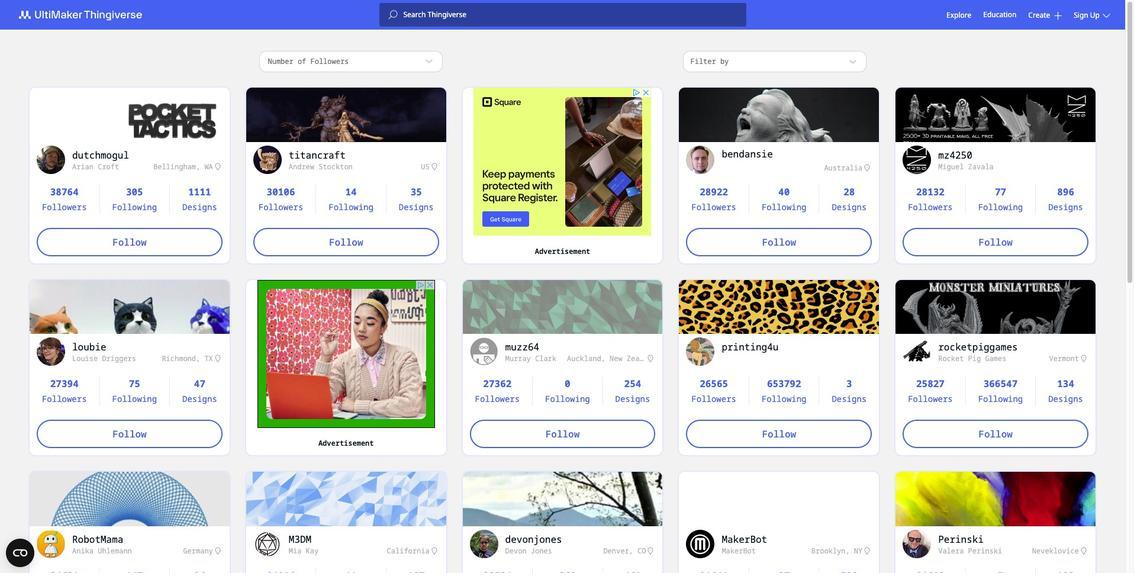 Task type: locate. For each thing, give the bounding box(es) containing it.
1 makerbot from the top
[[722, 533, 768, 546]]

bellingham, wa
[[153, 161, 213, 171]]

following down 14
[[329, 201, 374, 212]]

m3dm link
[[289, 532, 439, 546]]

ny
[[854, 546, 863, 556]]

filter by button
[[683, 51, 867, 72]]

follow for 40
[[763, 235, 797, 248]]

follow button down "77 following"
[[903, 228, 1089, 256]]

mia
[[289, 546, 302, 556]]

dutchmogul link
[[72, 148, 223, 162]]

1111
[[188, 185, 211, 198]]

bendansie link
[[722, 147, 873, 161]]

dutchmogul
[[72, 148, 129, 161]]

follow button for 653792
[[687, 420, 873, 448]]

follow down 366547 following
[[979, 428, 1013, 441]]

avatar image up 26565
[[687, 338, 715, 366]]

avatar image right open widget image
[[37, 530, 65, 558]]

designs for 896
[[1049, 201, 1084, 212]]

followers down 28132
[[909, 201, 953, 212]]

titancraft link
[[289, 148, 439, 162]]

follow button for 0
[[470, 420, 656, 448]]

sign up button
[[1075, 10, 1114, 20]]

0 vertical spatial advertisement element
[[474, 88, 652, 236]]

30106
[[267, 185, 295, 198]]

follow button down 653792 following
[[687, 420, 873, 448]]

28
[[844, 185, 855, 198]]

30106 followers
[[259, 185, 303, 212]]

26565 followers
[[692, 377, 737, 405]]

38764
[[50, 185, 79, 198]]

designs for 1111
[[182, 201, 217, 212]]

denver,
[[604, 546, 634, 556]]

following for 14
[[329, 201, 374, 212]]

avatar image for muzz64
[[470, 338, 498, 366]]

following for 0
[[546, 393, 590, 405]]

653792 following
[[762, 377, 807, 405]]

avatar image for m3dm
[[253, 530, 282, 558]]

25827 followers
[[909, 377, 953, 405]]

followers for bendansie
[[692, 201, 737, 212]]

miguel
[[939, 161, 964, 171]]

following down 653792
[[762, 393, 807, 405]]

avatar image left valera
[[903, 530, 932, 558]]

avatar image up "25827"
[[903, 338, 932, 366]]

27362
[[483, 377, 512, 390]]

75
[[129, 377, 140, 390]]

avatar image left devon
[[470, 530, 498, 558]]

follow button down 305 following
[[37, 228, 223, 256]]

followers down 28922
[[692, 201, 737, 212]]

0 vertical spatial advertisement
[[535, 246, 591, 256]]

designs down 47
[[182, 393, 217, 405]]

followers for titancraft
[[259, 201, 303, 212]]

mz4250
[[939, 148, 973, 161]]

0 horizontal spatial advertisement element
[[257, 280, 435, 428]]

follow button for 366547
[[903, 420, 1089, 448]]

1 vertical spatial advertisement
[[319, 438, 374, 448]]

follow button down 75 following
[[37, 420, 223, 448]]

user banner image
[[30, 88, 230, 215], [246, 88, 446, 186], [680, 88, 880, 186], [896, 88, 1096, 192], [30, 280, 230, 430], [463, 280, 663, 379], [680, 280, 880, 418], [896, 280, 1096, 377], [30, 472, 230, 573], [246, 472, 446, 571], [463, 472, 663, 573], [680, 472, 880, 573], [896, 472, 1096, 573]]

following down 366547
[[979, 393, 1024, 405]]

followers down 26565
[[692, 393, 737, 405]]

followers down 27394
[[42, 393, 87, 405]]

stockton
[[319, 161, 353, 171]]

uhlemann
[[98, 546, 132, 556]]

murray
[[506, 354, 531, 364]]

avatar image for robotmama
[[37, 530, 65, 558]]

designs down 28
[[832, 201, 867, 212]]

anika
[[72, 546, 94, 556]]

follow down 653792 following
[[763, 428, 797, 441]]

followers down 27362
[[475, 393, 520, 405]]

follow button down 14 following
[[253, 228, 439, 256]]

following down '40'
[[762, 201, 807, 212]]

follow for 653792
[[763, 428, 797, 441]]

avatar image for rocketpiggames
[[903, 338, 932, 366]]

follow for 366547
[[979, 428, 1013, 441]]

tx
[[205, 354, 213, 364]]

avatar image up 30106
[[253, 145, 282, 174]]

kay
[[306, 546, 319, 556]]

designs down 254
[[616, 393, 651, 405]]

following
[[112, 201, 157, 212], [329, 201, 374, 212], [762, 201, 807, 212], [979, 201, 1024, 212], [112, 393, 157, 405], [546, 393, 590, 405], [762, 393, 807, 405], [979, 393, 1024, 405]]

28922
[[700, 185, 729, 198]]

neveklovice
[[1033, 546, 1080, 556]]

following down 75
[[112, 393, 157, 405]]

followers down 30106
[[259, 201, 303, 212]]

up
[[1091, 10, 1100, 20]]

following for 75
[[112, 393, 157, 405]]

richmond,  tx
[[162, 354, 213, 364]]

bellingham,
[[153, 161, 200, 171]]

avatar image for perinski
[[903, 530, 932, 558]]

1 horizontal spatial advertisement
[[535, 246, 591, 256]]

anika uhlemann
[[72, 546, 132, 556]]

follow button down 366547 following
[[903, 420, 1089, 448]]

avatar image left mia
[[253, 530, 282, 558]]

366547
[[984, 377, 1018, 390]]

rocketpiggames link
[[939, 340, 1089, 354]]

designs for 134
[[1049, 393, 1084, 405]]

user banner image for perinski
[[896, 472, 1096, 573]]

follow down 0 following on the bottom of page
[[546, 428, 580, 441]]

14
[[346, 185, 357, 198]]

advertisement element
[[474, 88, 652, 236], [257, 280, 435, 428]]

rocket
[[939, 354, 964, 364]]

devon jones
[[506, 546, 552, 556]]

create
[[1029, 10, 1051, 20]]

user banner image for muzz64
[[463, 280, 663, 379]]

co
[[638, 546, 646, 556]]

35
[[411, 185, 422, 198]]

education
[[984, 9, 1017, 20]]

27394
[[50, 377, 79, 390]]

follow for 14
[[329, 235, 363, 248]]

wa
[[205, 161, 213, 171]]

andrew
[[289, 161, 314, 171]]

followers down 38764
[[42, 201, 87, 212]]

134
[[1058, 377, 1075, 390]]

avatar image right the co
[[687, 530, 715, 558]]

followers
[[311, 56, 349, 66], [42, 201, 87, 212], [259, 201, 303, 212], [692, 201, 737, 212], [909, 201, 953, 212], [42, 393, 87, 405], [475, 393, 520, 405], [692, 393, 737, 405], [909, 393, 953, 405]]

designs down "3"
[[832, 393, 867, 405]]

avatar image up 27394
[[37, 338, 65, 366]]

designs down 35
[[399, 201, 434, 212]]

follow down 14 following
[[329, 235, 363, 248]]

avatar image up 27362
[[470, 338, 498, 366]]

printing4u
[[722, 341, 779, 354]]

following for 77
[[979, 201, 1024, 212]]

follow down 305 following
[[113, 235, 147, 248]]

follow for 75
[[113, 428, 147, 441]]

designs
[[182, 201, 217, 212], [399, 201, 434, 212], [832, 201, 867, 212], [1049, 201, 1084, 212], [182, 393, 217, 405], [616, 393, 651, 405], [832, 393, 867, 405], [1049, 393, 1084, 405]]

followers for loubie
[[42, 393, 87, 405]]

38764 followers
[[42, 185, 87, 212]]

following down 305
[[112, 201, 157, 212]]

follow down 40 following
[[763, 235, 797, 248]]

avatar image up 28922
[[687, 145, 715, 174]]

zavala
[[969, 161, 994, 171]]

avatar image
[[37, 145, 65, 174], [253, 145, 282, 174], [687, 145, 715, 174], [903, 145, 932, 174], [37, 338, 65, 366], [470, 338, 498, 366], [687, 338, 715, 366], [903, 338, 932, 366], [37, 530, 65, 558], [253, 530, 282, 558], [470, 530, 498, 558], [687, 530, 715, 558], [903, 530, 932, 558]]

follow button down 0 following on the bottom of page
[[470, 420, 656, 448]]

follow button for 40
[[687, 228, 873, 256]]

designs down '1111'
[[182, 201, 217, 212]]

follow down "77 following"
[[979, 235, 1013, 248]]

follow down 75 following
[[113, 428, 147, 441]]

3 designs
[[832, 377, 867, 405]]

 image
[[722, 354, 873, 364]]

0 horizontal spatial advertisement
[[319, 438, 374, 448]]

murray clark
[[506, 354, 557, 364]]

number of followers
[[268, 56, 349, 66]]

28 designs
[[832, 185, 867, 212]]

designs for 3
[[832, 393, 867, 405]]

valera
[[939, 546, 964, 556]]

following down 0
[[546, 393, 590, 405]]

explore
[[947, 10, 972, 20]]

avatar image left arian
[[37, 145, 65, 174]]

1111 designs
[[182, 185, 217, 212]]

devonjones link
[[506, 532, 656, 546]]

avatar image up 28132
[[903, 145, 932, 174]]

following for 653792
[[762, 393, 807, 405]]

user banner image for rocketpiggames
[[896, 280, 1096, 377]]

0 following
[[546, 377, 590, 405]]

40 following
[[762, 185, 807, 212]]

designs down 134
[[1049, 393, 1084, 405]]

makerbot
[[722, 533, 768, 546], [722, 546, 756, 556]]

search control image
[[388, 10, 398, 20]]

134 designs
[[1049, 377, 1084, 405]]

avatar image for printing4u
[[687, 338, 715, 366]]

1 horizontal spatial advertisement element
[[474, 88, 652, 236]]

47
[[194, 377, 206, 390]]

following down 77
[[979, 201, 1024, 212]]

designs down 896
[[1049, 201, 1084, 212]]

follow button down 40 following
[[687, 228, 873, 256]]

followers down "25827"
[[909, 393, 953, 405]]

follow button for 75
[[37, 420, 223, 448]]

avatar image for dutchmogul
[[37, 145, 65, 174]]

germany
[[183, 546, 213, 556]]

follow for 305
[[113, 235, 147, 248]]

pig
[[969, 354, 981, 364]]



Task type: vqa. For each thing, say whether or not it's contained in the screenshot.
3
yes



Task type: describe. For each thing, give the bounding box(es) containing it.
followers for dutchmogul
[[42, 201, 87, 212]]

avatar image for titancraft
[[253, 145, 282, 174]]

rocketpiggames
[[939, 341, 1018, 354]]

followers for mz4250
[[909, 201, 953, 212]]

followers for rocketpiggames
[[909, 393, 953, 405]]

mz4250 link
[[939, 148, 1089, 162]]

305 following
[[112, 185, 157, 212]]

28132 followers
[[909, 185, 953, 212]]

create button
[[1029, 10, 1063, 20]]

games
[[986, 354, 1007, 364]]

sign
[[1075, 10, 1089, 20]]

by
[[721, 56, 729, 66]]

user banner image for dutchmogul
[[30, 88, 230, 215]]

user banner image for devonjones
[[463, 472, 663, 573]]

user banner image for loubie
[[30, 280, 230, 430]]

titancraft
[[289, 148, 346, 161]]

follow button for 14
[[253, 228, 439, 256]]

follow for 0
[[546, 428, 580, 441]]

user banner image for makerbot
[[680, 472, 880, 573]]

m3dm
[[289, 533, 312, 546]]

muzz64
[[506, 341, 540, 354]]

devonjones
[[506, 533, 562, 546]]

avatar image for mz4250
[[903, 145, 932, 174]]

jones
[[531, 546, 552, 556]]

follow button for 77
[[903, 228, 1089, 256]]

followers for printing4u
[[692, 393, 737, 405]]

following for 366547
[[979, 393, 1024, 405]]

zealand
[[627, 354, 657, 364]]

robotmama link
[[72, 532, 223, 546]]

australia
[[825, 163, 863, 173]]

number
[[268, 56, 294, 66]]

plusicon image
[[1055, 12, 1063, 19]]

makerbot link
[[722, 532, 873, 546]]

mia kay
[[289, 546, 319, 556]]

filter by
[[691, 56, 729, 66]]

robotmama
[[72, 533, 123, 546]]

avatar image for loubie
[[37, 338, 65, 366]]

user banner image for titancraft
[[246, 88, 446, 186]]

devon
[[506, 546, 527, 556]]

advertisement for bottom advertisement element
[[319, 438, 374, 448]]

653792
[[767, 377, 802, 390]]

254 designs
[[616, 377, 651, 405]]

new
[[610, 354, 623, 364]]

designs for 35
[[399, 201, 434, 212]]

muzz64 link
[[506, 340, 656, 354]]

advertisement for advertisement element to the right
[[535, 246, 591, 256]]

printing4u link
[[722, 340, 873, 354]]

denver, co
[[604, 546, 646, 556]]

mz4250 miguel zavala
[[939, 148, 994, 171]]

3
[[847, 377, 853, 390]]

rocket pig games
[[939, 354, 1007, 364]]

user banner image for m3dm
[[246, 472, 446, 571]]

1 vertical spatial advertisement element
[[257, 280, 435, 428]]

following for 40
[[762, 201, 807, 212]]

valera perinski
[[939, 546, 1003, 556]]

2 makerbot from the top
[[722, 546, 756, 556]]

77
[[996, 185, 1007, 198]]

makerbot logo image
[[12, 8, 156, 22]]

47 designs
[[182, 377, 217, 405]]

louise
[[72, 354, 98, 364]]

clark
[[535, 354, 557, 364]]

user banner image for robotmama
[[30, 472, 230, 573]]

explore button
[[947, 10, 972, 20]]

75 following
[[112, 377, 157, 405]]

0
[[565, 377, 571, 390]]

filter
[[691, 56, 716, 66]]

user banner image for bendansie
[[680, 88, 880, 186]]

254
[[625, 377, 642, 390]]

us
[[421, 161, 430, 171]]

896
[[1058, 185, 1075, 198]]

designs for 28
[[832, 201, 867, 212]]

of
[[298, 56, 306, 66]]

avatar image for devonjones
[[470, 530, 498, 558]]

40
[[779, 185, 790, 198]]

avatar image for makerbot
[[687, 530, 715, 558]]

77 following
[[979, 185, 1024, 212]]

followers right of
[[311, 56, 349, 66]]

sign up
[[1075, 10, 1100, 20]]

designs for 254
[[616, 393, 651, 405]]

arian croft
[[72, 161, 119, 171]]

35 designs
[[399, 185, 434, 212]]

Search Thingiverse text field
[[398, 10, 747, 20]]

arian
[[72, 161, 94, 171]]

designs for 47
[[182, 393, 217, 405]]

california
[[387, 546, 430, 556]]

richmond,
[[162, 354, 200, 364]]

follow for 77
[[979, 235, 1013, 248]]

27362 followers
[[475, 377, 520, 405]]

305
[[126, 185, 143, 198]]

896 designs
[[1049, 185, 1084, 212]]

user banner image for mz4250
[[896, 88, 1096, 192]]

perinski link
[[939, 532, 1089, 546]]

25827
[[917, 377, 945, 390]]

open widget image
[[6, 539, 34, 567]]

followers for muzz64
[[475, 393, 520, 405]]

user banner image for printing4u
[[680, 280, 880, 418]]

loubie
[[72, 341, 106, 354]]

follow button for 305
[[37, 228, 223, 256]]

vermont
[[1050, 354, 1080, 364]]

makerbot inside "link"
[[722, 533, 768, 546]]

following for 305
[[112, 201, 157, 212]]

avatar image for bendansie
[[687, 145, 715, 174]]

bendansie
[[722, 147, 773, 160]]

27394 followers
[[42, 377, 87, 405]]

14 following
[[329, 185, 374, 212]]

loubie link
[[72, 340, 223, 354]]

education link
[[984, 8, 1017, 21]]



